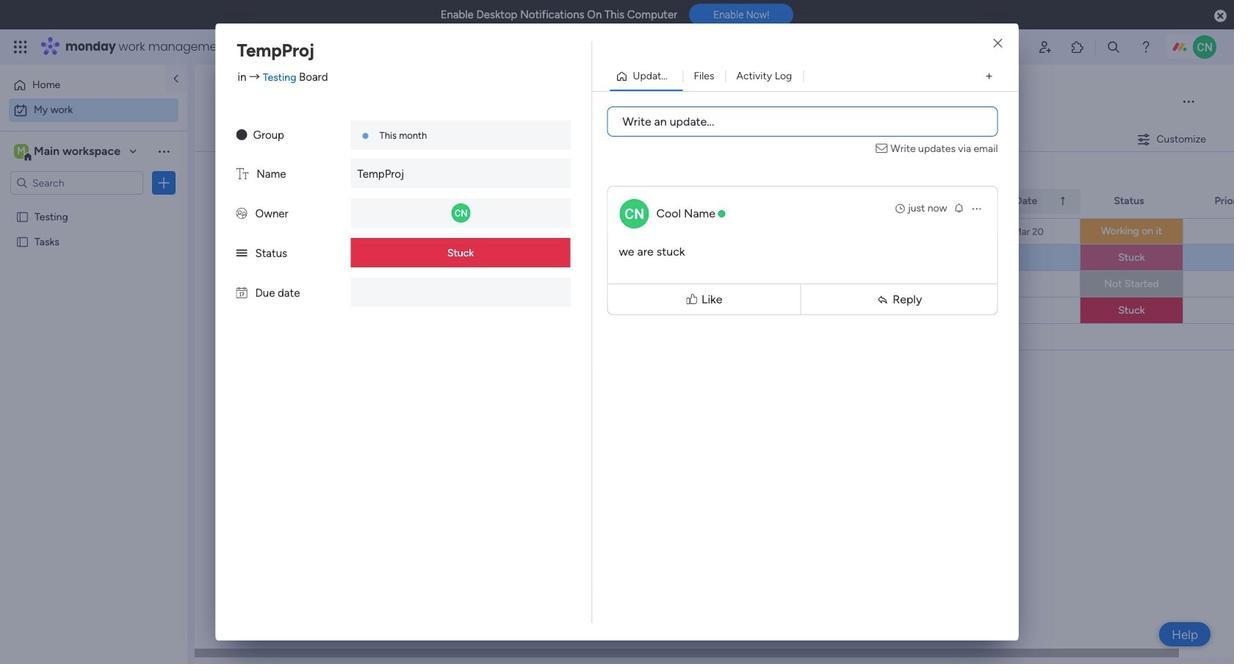 Task type: vqa. For each thing, say whether or not it's contained in the screenshot.
Back to workspace icon
no



Task type: describe. For each thing, give the bounding box(es) containing it.
v2 multiple person column image
[[236, 207, 247, 220]]

2 vertical spatial option
[[0, 203, 187, 206]]

v2 sun image
[[236, 129, 247, 142]]

dapulse close image
[[1214, 9, 1227, 24]]

1 vertical spatial option
[[9, 98, 179, 122]]

dapulse date column image
[[236, 286, 247, 300]]

options image
[[971, 203, 983, 214]]

0 vertical spatial option
[[9, 73, 156, 97]]

1 public board image from the top
[[15, 209, 29, 223]]

2 tab from the left
[[269, 128, 341, 151]]

close image
[[993, 38, 1002, 49]]



Task type: locate. For each thing, give the bounding box(es) containing it.
None search field
[[285, 158, 423, 181]]

workspace selection element
[[14, 143, 123, 162]]

envelope o image
[[876, 141, 891, 156]]

monday marketplace image
[[1070, 40, 1085, 54]]

update feed image
[[1006, 40, 1020, 54]]

cool name image
[[1193, 35, 1216, 59]]

list box
[[0, 201, 187, 452]]

dapulse text column image
[[236, 167, 248, 181]]

tab list
[[217, 128, 341, 151]]

tab up dapulse text column image
[[217, 128, 269, 151]]

invite members image
[[1038, 40, 1053, 54]]

option
[[9, 73, 156, 97], [9, 98, 179, 122], [0, 203, 187, 206]]

public board image
[[15, 209, 29, 223], [15, 234, 29, 248]]

select product image
[[13, 40, 28, 54]]

workspace image
[[14, 143, 29, 159]]

Filter dashboard by text search field
[[285, 158, 423, 181]]

Search in workspace field
[[31, 174, 123, 191]]

v2 status image
[[236, 247, 247, 260]]

dialog
[[0, 0, 1234, 664]]

1 tab from the left
[[217, 128, 269, 151]]

help image
[[1139, 40, 1153, 54]]

search everything image
[[1106, 40, 1121, 54]]

reminder image
[[953, 202, 965, 214]]

0 vertical spatial public board image
[[15, 209, 29, 223]]

add view image
[[986, 71, 992, 82]]

v2 overdue deadline image
[[983, 224, 995, 238]]

1 vertical spatial public board image
[[15, 234, 29, 248]]

tab
[[217, 128, 269, 151], [269, 128, 341, 151]]

tab up filter dashboard by text search box
[[269, 128, 341, 151]]

see plans image
[[244, 39, 257, 55]]

column header
[[978, 189, 1081, 214]]

2 public board image from the top
[[15, 234, 29, 248]]

sort image
[[1057, 195, 1069, 207]]



